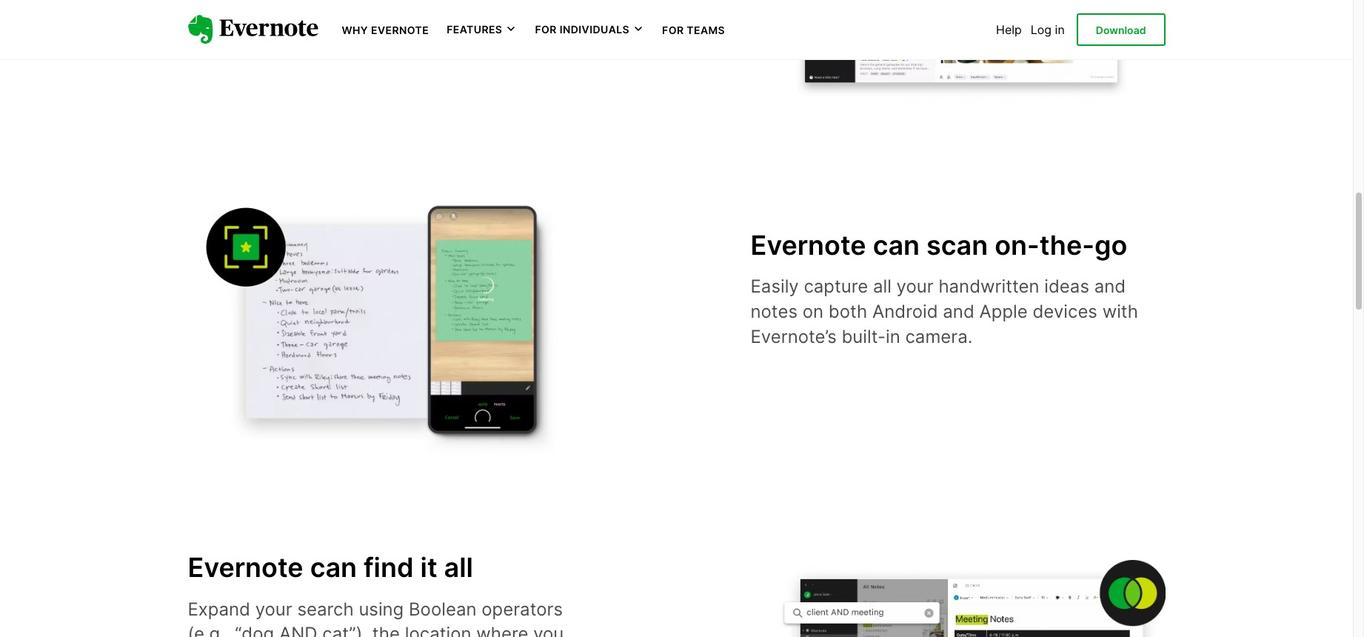 Task type: describe. For each thing, give the bounding box(es) containing it.
search
[[297, 598, 354, 620]]

advanced search feature showcase evernote image
[[781, 560, 1166, 637]]

boolean
[[409, 598, 477, 620]]

android
[[873, 301, 938, 322]]

it
[[420, 551, 438, 584]]

for individuals
[[535, 23, 630, 36]]

for for for individuals
[[535, 23, 557, 36]]

1 vertical spatial and
[[943, 301, 975, 322]]

all inside easily capture all your handwritten ideas and notes on both android and apple devices with evernote's built-in camera.
[[873, 276, 892, 297]]

notes
[[751, 301, 798, 322]]

can for scan
[[873, 229, 920, 261]]

capture
[[804, 276, 868, 297]]

with
[[1103, 301, 1139, 322]]

camera.
[[906, 326, 973, 347]]

and
[[279, 623, 317, 637]]

0 vertical spatial in
[[1055, 22, 1065, 37]]

log
[[1031, 22, 1052, 37]]

"dog
[[235, 623, 274, 637]]

using
[[359, 598, 404, 620]]

scan
[[927, 229, 989, 261]]

your inside easily capture all your handwritten ideas and notes on both android and apple devices with evernote's built-in camera.
[[897, 276, 934, 297]]

for teams link
[[662, 22, 725, 37]]

why
[[342, 24, 368, 36]]

handwritten
[[939, 276, 1040, 297]]

1 horizontal spatial and
[[1095, 276, 1126, 297]]

features
[[447, 23, 503, 36]]

both
[[829, 301, 868, 322]]

ideas
[[1045, 276, 1090, 297]]

for teams
[[662, 24, 725, 36]]

features button
[[447, 22, 517, 37]]

help link
[[997, 22, 1022, 37]]

devices
[[1033, 301, 1098, 322]]

find
[[364, 551, 414, 584]]



Task type: locate. For each thing, give the bounding box(es) containing it.
where
[[477, 623, 529, 637]]

can
[[873, 229, 920, 261], [310, 551, 357, 584]]

your inside the expand your search using boolean operators (e.g., "dog and cat"), the location where yo
[[255, 598, 292, 620]]

1 vertical spatial in
[[886, 326, 901, 347]]

1 vertical spatial all
[[444, 551, 473, 584]]

0 vertical spatial evernote
[[371, 24, 429, 36]]

location
[[405, 623, 472, 637]]

1 horizontal spatial evernote
[[371, 24, 429, 36]]

your up "dog
[[255, 598, 292, 620]]

evernote's
[[751, 326, 837, 347]]

can for find
[[310, 551, 357, 584]]

1 horizontal spatial your
[[897, 276, 934, 297]]

for left teams
[[662, 24, 684, 36]]

0 horizontal spatial in
[[886, 326, 901, 347]]

0 vertical spatial your
[[897, 276, 934, 297]]

and up camera.
[[943, 301, 975, 322]]

evernote up capture
[[751, 229, 867, 261]]

0 horizontal spatial and
[[943, 301, 975, 322]]

for for for teams
[[662, 24, 684, 36]]

2 horizontal spatial evernote
[[751, 229, 867, 261]]

for individuals button
[[535, 22, 645, 37]]

evernote scanning feature image
[[188, 199, 573, 455]]

can up search
[[310, 551, 357, 584]]

your up android
[[897, 276, 934, 297]]

in right log
[[1055, 22, 1065, 37]]

1 vertical spatial evernote
[[751, 229, 867, 261]]

evernote up the "expand"
[[188, 551, 304, 584]]

all up android
[[873, 276, 892, 297]]

in down android
[[886, 326, 901, 347]]

log in link
[[1031, 22, 1065, 37]]

1 horizontal spatial all
[[873, 276, 892, 297]]

operators
[[482, 598, 563, 620]]

for inside button
[[535, 23, 557, 36]]

easily capture all your handwritten ideas and notes on both android and apple devices with evernote's built-in camera.
[[751, 276, 1139, 347]]

log in
[[1031, 22, 1065, 37]]

1 horizontal spatial can
[[873, 229, 920, 261]]

on-
[[995, 229, 1040, 261]]

all
[[873, 276, 892, 297], [444, 551, 473, 584]]

download link
[[1077, 13, 1166, 46]]

0 vertical spatial all
[[873, 276, 892, 297]]

evernote logo image
[[188, 15, 318, 44]]

individuals
[[560, 23, 630, 36]]

evernote for evernote can find it all
[[188, 551, 304, 584]]

in inside easily capture all your handwritten ideas and notes on both android and apple devices with evernote's built-in camera.
[[886, 326, 901, 347]]

teams
[[687, 24, 725, 36]]

the
[[373, 623, 400, 637]]

can left scan
[[873, 229, 920, 261]]

0 horizontal spatial can
[[310, 551, 357, 584]]

0 vertical spatial can
[[873, 229, 920, 261]]

built-
[[842, 326, 886, 347]]

evernote multilingual recognition feature showcase image
[[781, 0, 1166, 104]]

expand
[[188, 598, 250, 620]]

cat"),
[[322, 623, 368, 637]]

why evernote link
[[342, 22, 429, 37]]

all right it in the bottom left of the page
[[444, 551, 473, 584]]

easily
[[751, 276, 799, 297]]

0 horizontal spatial for
[[535, 23, 557, 36]]

evernote can find it all
[[188, 551, 473, 584]]

why evernote
[[342, 24, 429, 36]]

apple
[[980, 301, 1028, 322]]

2 vertical spatial evernote
[[188, 551, 304, 584]]

for left individuals
[[535, 23, 557, 36]]

in
[[1055, 22, 1065, 37], [886, 326, 901, 347]]

and
[[1095, 276, 1126, 297], [943, 301, 975, 322]]

1 vertical spatial your
[[255, 598, 292, 620]]

go
[[1095, 229, 1128, 261]]

(e.g.,
[[188, 623, 230, 637]]

evernote can scan on-the-go
[[751, 229, 1128, 261]]

download
[[1096, 24, 1147, 36]]

on
[[803, 301, 824, 322]]

0 horizontal spatial evernote
[[188, 551, 304, 584]]

0 horizontal spatial all
[[444, 551, 473, 584]]

expand your search using boolean operators (e.g., "dog and cat"), the location where yo
[[188, 598, 590, 637]]

evernote
[[371, 24, 429, 36], [751, 229, 867, 261], [188, 551, 304, 584]]

1 vertical spatial can
[[310, 551, 357, 584]]

1 horizontal spatial in
[[1055, 22, 1065, 37]]

help
[[997, 22, 1022, 37]]

0 vertical spatial and
[[1095, 276, 1126, 297]]

evernote for evernote can scan on-the-go
[[751, 229, 867, 261]]

1 horizontal spatial for
[[662, 24, 684, 36]]

the-
[[1040, 229, 1095, 261]]

your
[[897, 276, 934, 297], [255, 598, 292, 620]]

0 horizontal spatial your
[[255, 598, 292, 620]]

evernote right why
[[371, 24, 429, 36]]

and up with
[[1095, 276, 1126, 297]]

for
[[535, 23, 557, 36], [662, 24, 684, 36]]



Task type: vqa. For each thing, say whether or not it's contained in the screenshot.
individuals
yes



